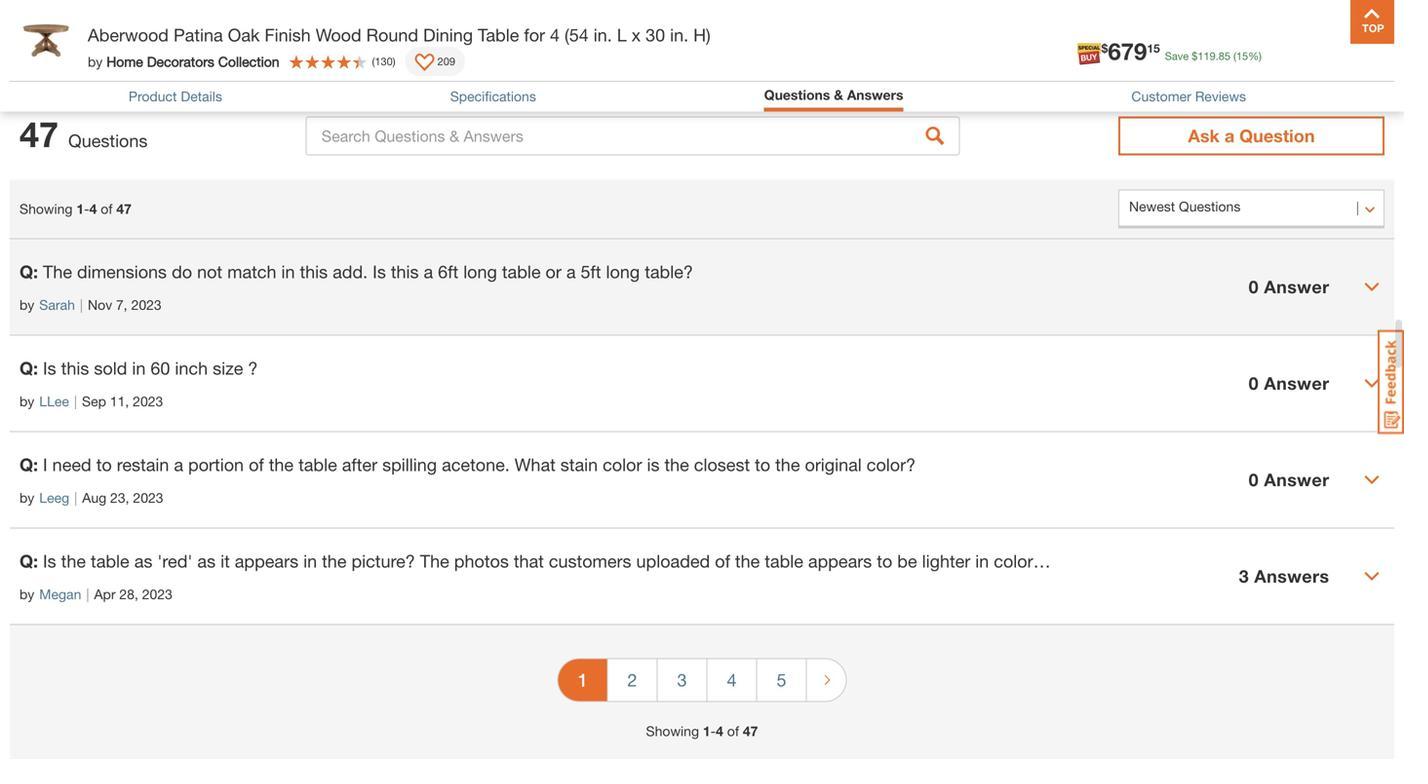 Task type: describe. For each thing, give the bounding box(es) containing it.
decorators
[[147, 53, 214, 69]]

in right match
[[281, 262, 295, 283]]

which
[[1038, 551, 1084, 572]]

'red'
[[157, 551, 192, 572]]

q: for q: is the table as 'red' as it appears in the picture? the photos that customers uploaded of the table appears to be lighter in color which is what i am actually looking for.
[[20, 551, 38, 572]]

%)
[[1248, 50, 1262, 62]]

3 for 3
[[677, 670, 687, 691]]

1 horizontal spatial the
[[420, 551, 449, 572]]

| for dimensions
[[80, 297, 83, 313]]

10pm
[[219, 38, 261, 56]]

add.
[[333, 262, 368, 283]]

that
[[514, 551, 544, 572]]

0 answer for table?
[[1249, 277, 1330, 298]]

apr
[[94, 587, 116, 603]]

click to redirect to view my cart page image
[[1344, 23, 1367, 47]]

1 appears from the left
[[235, 551, 298, 572]]

2023 for not
[[131, 297, 162, 313]]

2 horizontal spatial this
[[391, 262, 419, 283]]

for.
[[1315, 551, 1340, 572]]

original
[[805, 455, 862, 476]]

2 long from the left
[[606, 262, 640, 283]]

match
[[227, 262, 276, 283]]

a right or
[[566, 262, 576, 283]]

closest
[[694, 455, 750, 476]]

picture?
[[351, 551, 415, 572]]

nov
[[88, 297, 112, 313]]

customer
[[1132, 88, 1191, 104]]

90255 button
[[285, 37, 352, 57]]

by home decorators collection
[[88, 53, 279, 69]]

color?
[[867, 455, 916, 476]]

85
[[1219, 50, 1231, 62]]

0 for to
[[1249, 470, 1259, 491]]

$ 679 15
[[1102, 37, 1160, 65]]

q: the dimensions do not match in this add. is this a 6ft long table or a 5ft long table?
[[20, 262, 693, 283]]

the home depot logo image
[[16, 16, 78, 78]]

questions & answers 47 questions
[[10, 20, 189, 67]]

need
[[52, 455, 91, 476]]

2023 for as
[[142, 587, 173, 603]]

of up dimensions
[[101, 201, 113, 217]]

4 link
[[708, 660, 756, 702]]

2 link
[[608, 660, 657, 702]]

0 horizontal spatial this
[[61, 358, 89, 379]]

megan
[[39, 587, 81, 603]]

2 as from the left
[[197, 551, 216, 572]]

1 horizontal spatial 1
[[703, 724, 711, 740]]

the up megan
[[61, 551, 86, 572]]

diy
[[1180, 51, 1205, 70]]

stain
[[561, 455, 598, 476]]

patina
[[174, 24, 223, 45]]

dining
[[423, 24, 473, 45]]

3 link
[[658, 660, 707, 702]]

90255
[[308, 38, 352, 56]]

sep
[[82, 394, 106, 410]]

lighter
[[922, 551, 971, 572]]

0 horizontal spatial to
[[96, 455, 112, 476]]

1 vertical spatial -
[[711, 724, 716, 740]]

be
[[897, 551, 917, 572]]

acetone.
[[442, 455, 510, 476]]

questions & answers
[[764, 87, 904, 103]]

.
[[1216, 50, 1219, 62]]

customers
[[549, 551, 631, 572]]

h)
[[693, 24, 711, 45]]

11,
[[110, 394, 129, 410]]

sold
[[94, 358, 127, 379]]

of right portion
[[249, 455, 264, 476]]

q: for q: i need to restain a portion of the table after spilling acetone. what stain color is the closest to the original color?
[[20, 455, 38, 476]]

1 vertical spatial color
[[994, 551, 1033, 572]]

actually
[[1188, 551, 1249, 572]]

feedback link image
[[1378, 330, 1404, 435]]

30
[[646, 24, 665, 45]]

1 horizontal spatial 15
[[1236, 50, 1248, 62]]

6ft
[[438, 262, 459, 283]]

answer for to
[[1264, 470, 1330, 491]]

0 vertical spatial showing 1 - 4 of 47
[[20, 201, 132, 217]]

28,
[[119, 587, 138, 603]]

the right uploaded in the bottom of the page
[[735, 551, 760, 572]]

2 0 answer from the top
[[1249, 373, 1330, 394]]

reviews
[[1195, 88, 1246, 104]]

x
[[632, 24, 641, 45]]

caret image for i need to restain a portion of the table after spilling acetone. what stain color is the closest to the original color?
[[1364, 473, 1380, 488]]

130
[[375, 55, 393, 68]]

table?
[[645, 262, 693, 283]]

product
[[129, 88, 177, 104]]

save
[[1165, 50, 1189, 62]]

q: for q: the dimensions do not match in this add. is this a 6ft long table or a 5ft long table?
[[20, 262, 38, 283]]

answers for questions & answers
[[847, 87, 904, 103]]

2 0 from the top
[[1249, 373, 1259, 394]]

save $ 119 . 85 ( 15 %)
[[1165, 50, 1262, 62]]

q: for q: is this sold in 60 inch size ?
[[20, 358, 38, 379]]

ask
[[1188, 126, 1220, 146]]

am
[[1159, 551, 1184, 572]]

2
[[628, 670, 637, 691]]

huntington
[[125, 38, 202, 56]]

$ inside $ 679 15
[[1102, 42, 1108, 55]]

portion
[[188, 455, 244, 476]]

l
[[617, 24, 627, 45]]

customer reviews
[[1132, 88, 1246, 104]]

answer for table?
[[1264, 277, 1330, 298]]

0 vertical spatial showing
[[20, 201, 73, 217]]

size
[[213, 358, 243, 379]]

23,
[[110, 490, 129, 506]]

a inside 'button'
[[1225, 126, 1235, 146]]

q: is the table as 'red' as it appears in the picture? the photos that customers uploaded of the table appears to be lighter in color which is what i am actually looking for.
[[20, 551, 1340, 572]]

the right portion
[[269, 455, 294, 476]]

209
[[437, 55, 455, 68]]

leeg button
[[39, 488, 69, 509]]

?
[[248, 358, 258, 379]]

& for questions & answers
[[834, 87, 843, 103]]

1 as from the left
[[134, 551, 152, 572]]

4 right for at the left top of the page
[[550, 24, 560, 45]]

huntington park
[[125, 38, 238, 56]]

is for is this sold in 60 inch size ?
[[43, 358, 56, 379]]

4 up dimensions
[[89, 201, 97, 217]]

answers inside questions element
[[1254, 566, 1330, 587]]

ask a question
[[1188, 126, 1315, 146]]

caret image for is this sold in 60 inch size ?
[[1364, 376, 1380, 392]]

2023 for in
[[133, 394, 163, 410]]

1 horizontal spatial $
[[1192, 50, 1198, 62]]

caret image for 0 answer
[[1364, 280, 1380, 295]]

navigation containing 2
[[557, 645, 847, 722]]

1 horizontal spatial this
[[300, 262, 328, 283]]

q: is this sold in 60 inch size ?
[[20, 358, 258, 379]]

a right restain
[[174, 455, 183, 476]]



Task type: vqa. For each thing, say whether or not it's contained in the screenshot.
Ask a Question
yes



Task type: locate. For each thing, give the bounding box(es) containing it.
1 q: from the top
[[20, 262, 38, 283]]

q: up by sarah | nov 7, 2023 on the top
[[20, 262, 38, 283]]

in left 60
[[132, 358, 146, 379]]

0 horizontal spatial $
[[1102, 42, 1108, 55]]

in left "picture?"
[[303, 551, 317, 572]]

to
[[96, 455, 112, 476], [755, 455, 771, 476], [877, 551, 893, 572]]

1 caret image from the top
[[1364, 280, 1380, 295]]

1 down 3 link
[[703, 724, 711, 740]]

Search Questions & Answers text field
[[306, 117, 960, 156]]

2 caret image from the top
[[1364, 473, 1380, 488]]

customer reviews button
[[1132, 88, 1246, 104], [1132, 88, 1246, 104]]

1 horizontal spatial is
[[1089, 551, 1102, 572]]

by megan | apr 28, 2023
[[20, 587, 173, 603]]

color
[[603, 455, 642, 476], [994, 551, 1033, 572]]

1 vertical spatial showing 1 - 4 of 47
[[646, 724, 758, 740]]

1 vertical spatial answers
[[847, 87, 904, 103]]

showing 1 - 4 of 47 down 47 questions
[[20, 201, 132, 217]]

by for this
[[20, 394, 34, 410]]

679
[[1108, 37, 1147, 65]]

1 horizontal spatial color
[[994, 551, 1033, 572]]

0
[[1249, 277, 1259, 298], [1249, 373, 1259, 394], [1249, 470, 1259, 491]]

0 vertical spatial caret image
[[1364, 280, 1380, 295]]

$ left save
[[1102, 42, 1108, 55]]

long right 6ft
[[463, 262, 497, 283]]

0 horizontal spatial 15
[[1147, 42, 1160, 55]]

2 vertical spatial 0 answer
[[1249, 470, 1330, 491]]

0 horizontal spatial is
[[647, 455, 660, 476]]

$
[[1102, 42, 1108, 55], [1192, 50, 1198, 62]]

display image
[[415, 54, 435, 73]]

looking
[[1253, 551, 1310, 572]]

3 q: from the top
[[20, 455, 38, 476]]

1 horizontal spatial &
[[834, 87, 843, 103]]

q: left need
[[20, 455, 38, 476]]

4 down 4 link in the right of the page
[[716, 724, 723, 740]]

1 vertical spatial &
[[834, 87, 843, 103]]

uploaded
[[636, 551, 710, 572]]

question
[[1240, 126, 1315, 146]]

0 vertical spatial answers
[[116, 20, 189, 41]]

1 in. from the left
[[594, 24, 612, 45]]

appears
[[235, 551, 298, 572], [808, 551, 872, 572]]

is for is the table as 'red' as it appears in the picture? the photos that customers uploaded of the table appears to be lighter in color which is what i am actually looking for.
[[43, 551, 56, 572]]

| for need
[[74, 490, 77, 506]]

2023 for restain
[[133, 490, 163, 506]]

0 horizontal spatial color
[[603, 455, 642, 476]]

dimensions
[[77, 262, 167, 283]]

4 left 5
[[727, 670, 737, 691]]

as
[[134, 551, 152, 572], [197, 551, 216, 572]]

0 horizontal spatial 3
[[677, 670, 687, 691]]

47 questions
[[20, 113, 148, 155]]

1 vertical spatial is
[[43, 358, 56, 379]]

by left llee on the bottom left of page
[[20, 394, 34, 410]]

1 horizontal spatial appears
[[808, 551, 872, 572]]

this left 6ft
[[391, 262, 419, 283]]

inch
[[175, 358, 208, 379]]

7,
[[116, 297, 127, 313]]

0 horizontal spatial showing
[[20, 201, 73, 217]]

the left the closest
[[665, 455, 689, 476]]

a right ask
[[1225, 126, 1235, 146]]

in. left l
[[594, 24, 612, 45]]

long right 5ft
[[606, 262, 640, 283]]

2023
[[131, 297, 162, 313], [133, 394, 163, 410], [133, 490, 163, 506], [142, 587, 173, 603]]

1 0 from the top
[[1249, 277, 1259, 298]]

| left nov
[[80, 297, 83, 313]]

0 vertical spatial 1
[[76, 201, 84, 217]]

47 inside questions & answers 47 questions
[[10, 51, 25, 67]]

60
[[151, 358, 170, 379]]

details
[[181, 88, 222, 104]]

2023 right 23,
[[133, 490, 163, 506]]

showing down 47 questions
[[20, 201, 73, 217]]

after
[[342, 455, 377, 476]]

| left apr
[[86, 587, 89, 603]]

5ft
[[581, 262, 601, 283]]

1 vertical spatial 1
[[703, 724, 711, 740]]

0 horizontal spatial in.
[[594, 24, 612, 45]]

1 vertical spatial caret image
[[1364, 569, 1380, 585]]

1 horizontal spatial 3
[[1239, 566, 1249, 587]]

showing 1 - 4 of 47
[[20, 201, 132, 217], [646, 724, 758, 740]]

0 vertical spatial is
[[647, 455, 660, 476]]

0 vertical spatial the
[[43, 262, 72, 283]]

color left which
[[994, 551, 1033, 572]]

2 vertical spatial 0
[[1249, 470, 1259, 491]]

1 down 47 questions
[[76, 201, 84, 217]]

is
[[373, 262, 386, 283], [43, 358, 56, 379], [43, 551, 56, 572]]

questions element
[[10, 239, 1395, 626]]

round
[[366, 24, 418, 45]]

to right need
[[96, 455, 112, 476]]

3 left looking
[[1239, 566, 1249, 587]]

as left it
[[197, 551, 216, 572]]

0 answer for to
[[1249, 470, 1330, 491]]

4
[[550, 24, 560, 45], [89, 201, 97, 217], [727, 670, 737, 691], [716, 724, 723, 740]]

47
[[10, 51, 25, 67], [20, 113, 59, 155], [116, 201, 132, 217], [743, 724, 758, 740]]

What can we help you find today? search field
[[387, 26, 923, 67]]

caret image for 3 answers
[[1364, 569, 1380, 585]]

this left the sold
[[61, 358, 89, 379]]

0 horizontal spatial (
[[372, 55, 375, 68]]

answer
[[1264, 277, 1330, 298], [1264, 373, 1330, 394], [1264, 470, 1330, 491]]

is left the closest
[[647, 455, 660, 476]]

or
[[546, 262, 562, 283]]

park
[[206, 38, 238, 56]]

product details button
[[129, 88, 222, 104], [129, 88, 222, 104]]

to left be
[[877, 551, 893, 572]]

by left megan
[[20, 587, 34, 603]]

1 caret image from the top
[[1364, 376, 1380, 392]]

by for dimensions
[[20, 297, 34, 313]]

questions inside 47 questions
[[68, 130, 148, 151]]

of right uploaded in the bottom of the page
[[715, 551, 730, 572]]

3 0 answer from the top
[[1249, 470, 1330, 491]]

services
[[1077, 51, 1137, 70]]

in right lighter
[[975, 551, 989, 572]]

2 caret image from the top
[[1364, 569, 1380, 585]]

appears left be
[[808, 551, 872, 572]]

of down 4 link in the right of the page
[[727, 724, 739, 740]]

1 vertical spatial is
[[1089, 551, 1102, 572]]

q:
[[20, 262, 38, 283], [20, 358, 38, 379], [20, 455, 38, 476], [20, 551, 38, 572]]

( right the 85
[[1234, 50, 1236, 62]]

what
[[515, 455, 556, 476]]

2 vertical spatial is
[[43, 551, 56, 572]]

0 vertical spatial caret image
[[1364, 376, 1380, 392]]

2 in. from the left
[[670, 24, 689, 45]]

is left what
[[1089, 551, 1102, 572]]

3 inside questions element
[[1239, 566, 1249, 587]]

0 horizontal spatial showing 1 - 4 of 47
[[20, 201, 132, 217]]

3 0 from the top
[[1249, 470, 1259, 491]]

caret image right for.
[[1364, 569, 1380, 585]]

the
[[269, 455, 294, 476], [665, 455, 689, 476], [775, 455, 800, 476], [61, 551, 86, 572], [322, 551, 347, 572], [735, 551, 760, 572]]

table
[[478, 24, 519, 45]]

showing
[[20, 201, 73, 217], [646, 724, 699, 740]]

showing down 3 link
[[646, 724, 699, 740]]

1 vertical spatial answer
[[1264, 373, 1330, 394]]

i left am
[[1150, 551, 1154, 572]]

caret image
[[1364, 376, 1380, 392], [1364, 473, 1380, 488]]

this left add.
[[300, 262, 328, 283]]

the
[[43, 262, 72, 283], [420, 551, 449, 572]]

1 long from the left
[[463, 262, 497, 283]]

3 answer from the top
[[1264, 470, 1330, 491]]

2 horizontal spatial answers
[[1254, 566, 1330, 587]]

caret image up feedback link image
[[1364, 280, 1380, 295]]

by for the
[[20, 587, 34, 603]]

2 horizontal spatial to
[[877, 551, 893, 572]]

1 vertical spatial caret image
[[1364, 473, 1380, 488]]

- down 4 link in the right of the page
[[711, 724, 716, 740]]

2023 right 7,
[[131, 297, 162, 313]]

|
[[80, 297, 83, 313], [74, 394, 77, 410], [74, 490, 77, 506], [86, 587, 89, 603]]

0 horizontal spatial the
[[43, 262, 72, 283]]

0 vertical spatial is
[[373, 262, 386, 283]]

services button
[[1076, 23, 1138, 70]]

product details
[[129, 88, 222, 104]]

0 horizontal spatial as
[[134, 551, 152, 572]]

1 vertical spatial 0 answer
[[1249, 373, 1330, 394]]

not
[[197, 262, 222, 283]]

0 horizontal spatial 1
[[76, 201, 84, 217]]

in.
[[594, 24, 612, 45], [670, 24, 689, 45]]

finish
[[265, 24, 311, 45]]

5 link
[[757, 660, 806, 702]]

the left "picture?"
[[322, 551, 347, 572]]

| for the
[[86, 587, 89, 603]]

photos
[[454, 551, 509, 572]]

1 horizontal spatial -
[[711, 724, 716, 740]]

1 horizontal spatial as
[[197, 551, 216, 572]]

0 vertical spatial answer
[[1264, 277, 1330, 298]]

1 0 answer from the top
[[1249, 277, 1330, 298]]

3 for 3 answers
[[1239, 566, 1249, 587]]

0 vertical spatial i
[[43, 455, 47, 476]]

1 horizontal spatial to
[[755, 455, 771, 476]]

15 inside $ 679 15
[[1147, 42, 1160, 55]]

q: up by megan | apr 28, 2023
[[20, 551, 38, 572]]

color right the stain
[[603, 455, 642, 476]]

| for this
[[74, 394, 77, 410]]

wood
[[316, 24, 361, 45]]

caret image
[[1364, 280, 1380, 295], [1364, 569, 1380, 585]]

2 answer from the top
[[1264, 373, 1330, 394]]

2 vertical spatial answers
[[1254, 566, 1330, 587]]

answers
[[116, 20, 189, 41], [847, 87, 904, 103], [1254, 566, 1330, 587]]

in. left "h)"
[[670, 24, 689, 45]]

answers for questions & answers 47 questions
[[116, 20, 189, 41]]

- up dimensions
[[84, 201, 89, 217]]

1 vertical spatial i
[[1150, 551, 1154, 572]]

1 vertical spatial the
[[420, 551, 449, 572]]

by left home
[[88, 53, 103, 69]]

1 horizontal spatial showing
[[646, 724, 699, 740]]

2 vertical spatial answer
[[1264, 470, 1330, 491]]

4 q: from the top
[[20, 551, 38, 572]]

1 horizontal spatial in.
[[670, 24, 689, 45]]

& for questions & answers 47 questions
[[99, 20, 111, 41]]

by for need
[[20, 490, 34, 506]]

1 vertical spatial showing
[[646, 724, 699, 740]]

0 vertical spatial 0 answer
[[1249, 277, 1330, 298]]

0 horizontal spatial &
[[99, 20, 111, 41]]

0 vertical spatial -
[[84, 201, 89, 217]]

a
[[1225, 126, 1235, 146], [424, 262, 433, 283], [566, 262, 576, 283], [174, 455, 183, 476]]

this
[[300, 262, 328, 283], [391, 262, 419, 283], [61, 358, 89, 379]]

0 horizontal spatial -
[[84, 201, 89, 217]]

2023 right 28,
[[142, 587, 173, 603]]

15
[[1147, 42, 1160, 55], [1236, 50, 1248, 62]]

showing 1 - 4 of 47 down 3 link
[[646, 724, 758, 740]]

by left leeg
[[20, 490, 34, 506]]

3 answers
[[1239, 566, 1330, 587]]

1 horizontal spatial long
[[606, 262, 640, 283]]

is right add.
[[373, 262, 386, 283]]

sarah button
[[39, 295, 75, 316]]

as left 'red'
[[134, 551, 152, 572]]

15 right the 85
[[1236, 50, 1248, 62]]

1 horizontal spatial i
[[1150, 551, 1154, 572]]

specifications
[[450, 88, 536, 104]]

ask a question button
[[1119, 117, 1385, 156]]

0 horizontal spatial long
[[463, 262, 497, 283]]

llee
[[39, 394, 69, 410]]

5
[[777, 670, 787, 691]]

1 answer from the top
[[1264, 277, 1330, 298]]

1 vertical spatial 0
[[1249, 373, 1259, 394]]

15 left save
[[1147, 42, 1160, 55]]

by left sarah
[[20, 297, 34, 313]]

| left 'aug'
[[74, 490, 77, 506]]

& inside questions & answers 47 questions
[[99, 20, 111, 41]]

is up llee on the bottom left of page
[[43, 358, 56, 379]]

1 horizontal spatial (
[[1234, 50, 1236, 62]]

the up sarah
[[43, 262, 72, 283]]

1 vertical spatial 3
[[677, 670, 687, 691]]

0 vertical spatial 3
[[1239, 566, 1249, 587]]

q: i need to restain a portion of the table after spilling acetone. what stain color is the closest to the original color?
[[20, 455, 916, 476]]

product image image
[[15, 10, 78, 73]]

2 q: from the top
[[20, 358, 38, 379]]

the left original
[[775, 455, 800, 476]]

0 horizontal spatial i
[[43, 455, 47, 476]]

by leeg | aug 23, 2023
[[20, 490, 163, 506]]

i left need
[[43, 455, 47, 476]]

3 right 2 at the left bottom of the page
[[677, 670, 687, 691]]

by sarah | nov 7, 2023
[[20, 297, 162, 313]]

0 vertical spatial color
[[603, 455, 642, 476]]

$ right save
[[1192, 50, 1198, 62]]

a left 6ft
[[424, 262, 433, 283]]

aberwood patina oak finish wood round dining table for 4 (54 in. l x 30 in. h)
[[88, 24, 711, 45]]

| left sep
[[74, 394, 77, 410]]

by
[[88, 53, 103, 69], [20, 297, 34, 313], [20, 394, 34, 410], [20, 490, 34, 506], [20, 587, 34, 603]]

0 for table?
[[1249, 277, 1259, 298]]

1 horizontal spatial showing 1 - 4 of 47
[[646, 724, 758, 740]]

is up megan
[[43, 551, 56, 572]]

q: up by llee | sep 11, 2023
[[20, 358, 38, 379]]

do
[[172, 262, 192, 283]]

appears right it
[[235, 551, 298, 572]]

0 horizontal spatial answers
[[116, 20, 189, 41]]

the left photos
[[420, 551, 449, 572]]

in
[[281, 262, 295, 283], [132, 358, 146, 379], [303, 551, 317, 572], [975, 551, 989, 572]]

0 vertical spatial &
[[99, 20, 111, 41]]

aberwood
[[88, 24, 169, 45]]

( left the )
[[372, 55, 375, 68]]

119
[[1198, 50, 1216, 62]]

209 button
[[405, 47, 465, 76]]

)
[[393, 55, 396, 68]]

2 appears from the left
[[808, 551, 872, 572]]

0 horizontal spatial appears
[[235, 551, 298, 572]]

sarah
[[39, 297, 75, 313]]

to right the closest
[[755, 455, 771, 476]]

spilling
[[382, 455, 437, 476]]

2023 right 11,
[[133, 394, 163, 410]]

1 horizontal spatial answers
[[847, 87, 904, 103]]

it
[[220, 551, 230, 572]]

0 vertical spatial 0
[[1249, 277, 1259, 298]]

for
[[524, 24, 545, 45]]

answers inside questions & answers 47 questions
[[116, 20, 189, 41]]

home
[[106, 53, 143, 69]]

(
[[1234, 50, 1236, 62], [372, 55, 375, 68]]

navigation
[[557, 645, 847, 722]]



